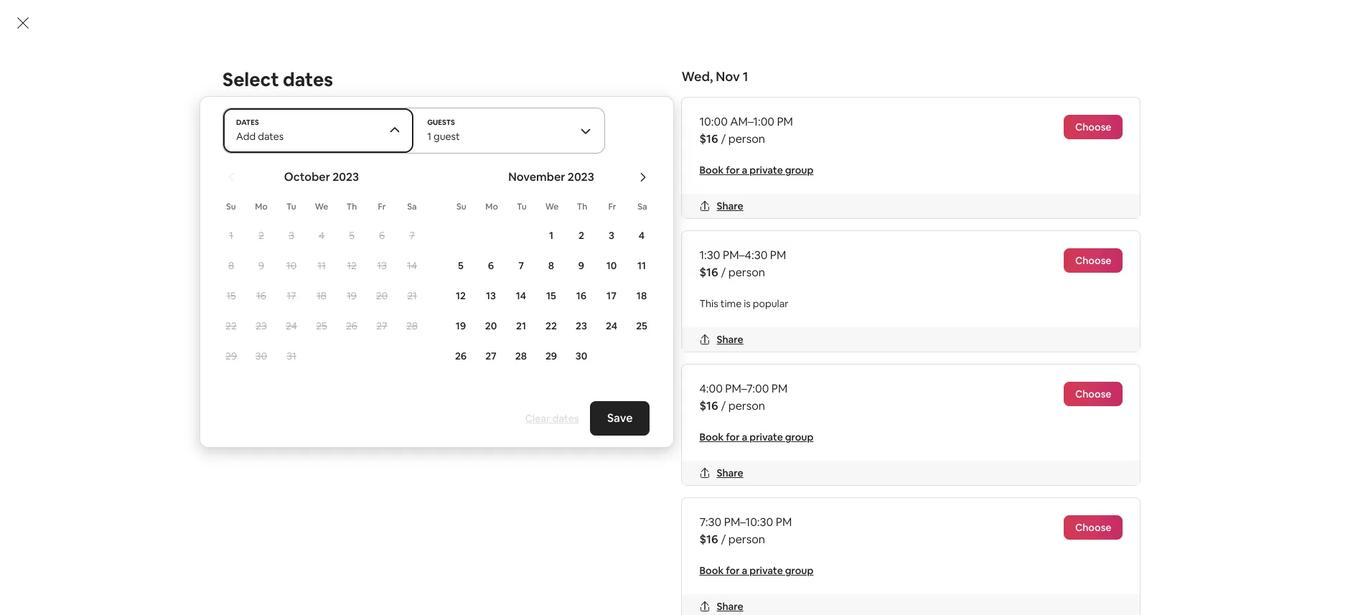Task type: locate. For each thing, give the bounding box(es) containing it.
and
[[335, 210, 353, 223], [544, 264, 564, 279], [486, 367, 506, 382], [596, 539, 616, 554], [528, 557, 548, 572]]

4 button for november 2023
[[627, 221, 657, 250]]

$16 for 1:30 pm–4:30 pm $16 / person
[[700, 265, 718, 280]]

area right the 'square'
[[459, 470, 482, 485]]

pm inside 10:00 am–1:00 pm $16 / person
[[777, 114, 793, 129]]

24 button right family.
[[596, 312, 627, 340]]

$16 inside 4:00 pm–7:00 pm $16 / person
[[700, 399, 718, 414]]

book down translated.
[[507, 210, 531, 223]]

1 2 button from the left
[[246, 221, 276, 250]]

21 down (just
[[407, 289, 417, 302]]

18
[[316, 289, 326, 302], [637, 289, 647, 302]]

15 button
[[216, 282, 246, 310], [536, 282, 566, 310]]

1 horizontal spatial 30
[[575, 350, 587, 363]]

1 vertical spatial that
[[280, 488, 302, 503]]

pm–4:30 inside "1:30 pm–4:30 pm this time is popular"
[[851, 329, 885, 340]]

sights
[[494, 557, 525, 572]]

1 book for a private group from the top
[[700, 164, 814, 177]]

guests say it's well worth the price.
[[326, 70, 487, 83]]

that inside after visiting this incredible area we head to london bridge where we see more film locations. these include the millennium (aka wobbly) bridge and the leaky cauldron.  in addition to the film locations, we will see sights and buildings that inspired jk rowling when she was writing each of the books.
[[600, 557, 622, 572]]

guests 1 guest
[[427, 118, 460, 143]]

13 right go
[[377, 259, 387, 272]]

$16 inside 7:30 pm–10:30 pm $16 / person
[[700, 532, 718, 547]]

2 book from the top
[[700, 431, 724, 444]]

30 down family.
[[575, 350, 587, 363]]

this inside "1:30 pm–4:30 pm this time is popular"
[[834, 343, 850, 355]]

dates inside contact geoff for dates and times not listed, or if you want to book for a larger group.
[[307, 210, 333, 223]]

book for a private group for 4:00 pm–7:00 pm $16 / person
[[700, 431, 814, 444]]

inspired up the save
[[623, 367, 665, 382]]

pm–4:30 for person
[[723, 248, 768, 263]]

0 horizontal spatial 8 button
[[216, 251, 246, 280]]

1 horizontal spatial 16
[[576, 289, 586, 302]]

1 24 button from the left
[[276, 312, 306, 340]]

2 book for a private group link from the top
[[700, 431, 814, 444]]

1 24 from the left
[[286, 320, 297, 332]]

4 button for october 2023
[[306, 221, 336, 250]]

3 share from the top
[[717, 467, 744, 480]]

1 horizontal spatial time
[[852, 343, 870, 355]]

books.
[[457, 574, 492, 589]]

0 vertical spatial 14
[[407, 259, 417, 272]]

21 button down (just
[[397, 282, 427, 310]]

book inside kids under 13 go freeeee (just book yourselves in and tell us how many kids you have with you)
[[445, 264, 472, 279]]

16 down tell
[[576, 289, 586, 302]]

availability up any
[[340, 126, 392, 139]]

1 horizontal spatial will
[[302, 367, 319, 382]]

7 left tell
[[518, 259, 524, 272]]

1 2023 from the left
[[332, 169, 359, 185]]

4 button up many
[[627, 221, 657, 250]]

1 vertical spatial 28 button
[[506, 342, 536, 371]]

0 vertical spatial 12
[[347, 259, 356, 272]]

see up films.
[[499, 470, 517, 485]]

2 18 from the left
[[637, 289, 647, 302]]

20 right the great
[[485, 320, 497, 332]]

2 22 from the left
[[545, 320, 557, 332]]

guests for guests say it's well worth the price.
[[326, 70, 358, 83]]

rowling.
[[684, 367, 728, 382]]

19 for the right '19' button
[[456, 320, 466, 332]]

1 horizontal spatial 15
[[546, 289, 556, 302]]

20 for left 20 button
[[376, 289, 388, 302]]

1 vertical spatial this
[[350, 522, 369, 537]]

4 share button from the top
[[694, 595, 750, 615]]

movie inside this walking tour of london unfurls the movie set locations of the world's most famous wizard (you know who he is!) great day out for the family.
[[486, 315, 518, 330]]

tour inside this walking tour of london unfurls the movie set locations of the world's most famous wizard (you know who he is!) great day out for the family.
[[346, 315, 368, 330]]

1 vertical spatial 14
[[516, 289, 526, 302]]

book for 10:00 am–1:00 pm $16 / person
[[700, 164, 724, 177]]

2 button
[[246, 221, 276, 250], [566, 221, 596, 250]]

visit right &
[[668, 470, 689, 485]]

2 11 from the left
[[637, 259, 646, 272]]

add
[[236, 130, 255, 143]]

1 17 from the left
[[286, 289, 296, 302]]

29 for second 29 button
[[545, 350, 557, 363]]

this up these
[[350, 522, 369, 537]]

the down "leicester"
[[364, 488, 382, 503]]

14 for 14 button to the bottom
[[516, 289, 526, 302]]

film inside the we then head to leicester square area to see some of the film locations & visit a shop that made all of the paper props for the films.
[[585, 470, 605, 485]]

3 up how
[[609, 229, 614, 242]]

2 9 button from the left
[[566, 251, 596, 280]]

film
[[585, 470, 605, 485], [697, 522, 717, 537], [360, 557, 380, 572]]

1 book for a private group link from the top
[[700, 164, 814, 177]]

2 17 button from the left
[[596, 282, 627, 310]]

private for 7:30 pm–10:30 pm
[[750, 564, 783, 577]]

19 button down go
[[336, 282, 367, 310]]

2 share button from the top
[[694, 327, 750, 352]]

availability
[[340, 126, 392, 139], [287, 256, 344, 271]]

1 30 button from the left
[[246, 342, 276, 371]]

1 horizontal spatial film
[[585, 470, 605, 485]]

book for a private group down 10:00 am–1:00 pm $16 / person
[[700, 164, 814, 177]]

0 vertical spatial 13 button
[[367, 251, 397, 280]]

28 button left family.
[[506, 342, 536, 371]]

we inside you will see over 10 movie set locations and several locations that inspired jk rowling. we will visit actual filming locations in london!
[[730, 367, 748, 382]]

11 for 1st 11 'button' from the right
[[637, 259, 646, 272]]

25 for first 25 button from the right
[[636, 320, 647, 332]]

1 vertical spatial 19
[[456, 320, 466, 332]]

1:30 pm–4:30 pm $16 / person
[[700, 248, 787, 280]]

1 vertical spatial area
[[426, 522, 449, 537]]

to left "leicester"
[[356, 470, 367, 485]]

1 vertical spatial inspired
[[624, 557, 666, 572]]

1 17 button from the left
[[276, 282, 306, 310]]

location
[[687, 419, 729, 434]]

person
[[729, 131, 766, 147], [1033, 235, 1065, 248], [729, 265, 766, 280], [1033, 391, 1065, 404], [729, 399, 766, 414], [729, 532, 766, 547]]

2 3 button from the left
[[596, 221, 627, 250]]

london!
[[458, 384, 500, 399]]

0 vertical spatial 28 button
[[397, 312, 427, 340]]

4:00 pm–7:00 pm $16 / person
[[700, 381, 788, 414]]

2 fr from the left
[[608, 201, 616, 213]]

this inside this walking tour of london unfurls the movie set locations of the world's most famous wizard (you know who he is!) great day out for the family.
[[280, 315, 301, 330]]

1 horizontal spatial 8
[[548, 259, 554, 272]]

1 vertical spatial book
[[445, 264, 472, 279]]

book for a private group link for 4:00 pm–7:00 pm $16 / person
[[700, 431, 814, 444]]

worth
[[413, 70, 441, 83]]

pm inside 7:30 pm–10:30 pm $16 / person
[[776, 515, 792, 530]]

do
[[365, 226, 385, 246]]

13 button right go
[[367, 251, 397, 280]]

24 for 1st 24 button from the left
[[286, 320, 297, 332]]

1 8 from the left
[[228, 259, 234, 272]]

2 16 button from the left
[[566, 282, 596, 310]]

this inside after visiting this incredible area we head to london bridge where we see more film locations. these include the millennium (aka wobbly) bridge and the leaky cauldron.  in addition to the film locations, we will see sights and buildings that inspired jk rowling when she was writing each of the books.
[[350, 522, 369, 537]]

1 horizontal spatial 22 button
[[536, 312, 566, 340]]

that down where
[[600, 557, 622, 572]]

1 1 button from the left
[[216, 221, 246, 250]]

show for show only private group availability geoff can host private groups of any size, up to 10 guests. private group rates start at $183.
[[222, 126, 249, 139]]

0 vertical spatial 6 button
[[367, 221, 397, 250]]

book down "10:00"
[[700, 164, 724, 177]]

this for this time is popular
[[700, 297, 719, 310]]

30
[[255, 350, 267, 363], [575, 350, 587, 363]]

26
[[346, 320, 357, 332], [455, 350, 467, 363]]

set inside you will see over 10 movie set locations and several locations that inspired jk rowling. we will visit actual filming locations in london!
[[417, 367, 434, 382]]

2 down larger
[[578, 229, 584, 242]]

0 vertical spatial 5
[[349, 229, 354, 242]]

20 button
[[367, 282, 397, 310], [476, 312, 506, 340]]

0 horizontal spatial 22 button
[[216, 312, 246, 340]]

1 3 button from the left
[[276, 221, 306, 250]]

/ inside "1:30 pm–4:30 pm $16 / person"
[[721, 265, 726, 280]]

/ for 1:30 pm–4:30 pm $16 / person
[[721, 265, 726, 280]]

to inside contact geoff for dates and times not listed, or if you want to book for a larger group.
[[495, 210, 505, 223]]

stories.
[[469, 119, 503, 132]]

2 15 from the left
[[546, 289, 556, 302]]

2 book for a private group from the top
[[700, 431, 814, 444]]

2 button up request at the top left
[[246, 221, 276, 250]]

tells
[[421, 119, 440, 132]]

3 for october 2023
[[288, 229, 294, 242]]

21 for 21 button to the top
[[407, 289, 417, 302]]

1 tu from the left
[[286, 201, 296, 213]]

book down cauldron.
[[700, 564, 724, 577]]

book for a private group down the in on the bottom right of page
[[700, 564, 814, 577]]

0 horizontal spatial geoff
[[222, 141, 249, 154]]

6 down want
[[488, 259, 494, 272]]

2 16 from the left
[[576, 289, 586, 302]]

tour up know
[[346, 315, 368, 330]]

book for a private group for 7:30 pm–10:30 pm $16 / person
[[700, 564, 814, 577]]

19 button
[[336, 282, 367, 310], [446, 312, 476, 340]]

you
[[451, 210, 467, 223], [680, 264, 699, 279]]

8 left tell
[[548, 259, 554, 272]]

0 vertical spatial 27
[[376, 320, 387, 332]]

visit inside you will see over 10 movie set locations and several locations that inspired jk rowling. we will visit actual filming locations in london!
[[299, 384, 320, 399]]

film down photo
[[585, 470, 605, 485]]

more
[[935, 479, 963, 494], [667, 522, 695, 537]]

0 horizontal spatial is
[[744, 297, 751, 310]]

4 up under
[[318, 229, 324, 242]]

2 29 from the left
[[545, 350, 557, 363]]

19 left day
[[456, 320, 466, 332]]

13 inside kids under 13 go freeeee (just book yourselves in and tell us how many kids you have with you)
[[338, 264, 349, 279]]

group down 7:30 pm–10:30 pm $16 / person
[[785, 564, 814, 577]]

23 down tell
[[576, 320, 587, 332]]

29 button right out
[[536, 342, 566, 371]]

locations inside this walking tour of london unfurls the movie set locations of the world's most famous wizard (you know who he is!) great day out for the family.
[[540, 315, 587, 330]]

15 up family.
[[546, 289, 556, 302]]

2 8 from the left
[[548, 259, 554, 272]]

0 horizontal spatial 4 button
[[306, 221, 336, 250]]

0 horizontal spatial 8
[[228, 259, 234, 272]]

guests inside guests 1 guest
[[427, 118, 455, 127]]

1:30
[[700, 248, 721, 263], [834, 329, 849, 340]]

$16 inside 10:00 am–1:00 pm $16 / person
[[700, 131, 718, 147]]

person inside 10:00 am–1:00 pm $16 / person
[[729, 131, 766, 147]]

share button down location
[[694, 461, 750, 485]]

0 vertical spatial pm–4:30
[[723, 248, 768, 263]]

1:30 for 1:30 pm–4:30 pm this time is popular
[[834, 329, 849, 340]]

this down storytelling
[[378, 119, 395, 132]]

3 book for a private group from the top
[[700, 564, 814, 577]]

9 button left 'kids'
[[246, 251, 276, 280]]

fr down show original language button
[[608, 201, 616, 213]]

more inside 'link'
[[935, 479, 963, 494]]

:
[[500, 419, 502, 434]]

1 sa from the left
[[407, 201, 417, 213]]

pm inside "1:30 pm–4:30 pm $16 / person"
[[770, 248, 787, 263]]

person inside "1:30 pm–4:30 pm $16 / person"
[[729, 265, 766, 280]]

17 button down 'kids'
[[276, 282, 306, 310]]

pm–4:30
[[723, 248, 768, 263], [851, 329, 885, 340]]

share up "1:30 pm–4:30 pm $16 / person"
[[717, 200, 744, 213]]

1:30 inside "1:30 pm–4:30 pm $16 / person"
[[700, 248, 721, 263]]

tu
[[286, 201, 296, 213], [517, 201, 527, 213]]

locations
[[540, 315, 587, 330], [436, 367, 484, 382], [548, 367, 596, 382], [396, 384, 444, 399], [607, 470, 655, 485]]

a inside the tour starts  at king cross train station :  for a special photo stop at the real location for platform 9 3/4. (not the shop)
[[523, 419, 529, 434]]

movie inside you will see over 10 movie set locations and several locations that inspired jk rowling. we will visit actual filming locations in london!
[[382, 367, 415, 382]]

2 3 from the left
[[609, 229, 614, 242]]

27 button up the london!
[[476, 342, 506, 371]]

0 horizontal spatial in
[[446, 384, 455, 399]]

1 horizontal spatial 25 button
[[627, 312, 657, 340]]

21 button
[[397, 282, 427, 310], [506, 312, 536, 340]]

22 left 'wizard'
[[225, 320, 237, 332]]

0 vertical spatial 27 button
[[367, 312, 397, 340]]

millennium
[[428, 539, 485, 554]]

under
[[305, 264, 336, 279]]

1 4 from the left
[[318, 229, 324, 242]]

book for a private group
[[700, 164, 814, 177], [700, 431, 814, 444], [700, 564, 814, 577]]

0 vertical spatial inspired
[[623, 367, 665, 382]]

0 horizontal spatial 25
[[316, 320, 327, 332]]

mo down some info has been automatically translated. show original language at the top left of page
[[485, 201, 498, 213]]

0 vertical spatial 28
[[406, 320, 418, 332]]

person inside 4:00 pm–7:00 pm $16 / person
[[729, 399, 766, 414]]

area up millennium
[[426, 522, 449, 537]]

1 vertical spatial is
[[872, 343, 878, 355]]

9 left us
[[578, 259, 584, 272]]

2 29 button from the left
[[536, 342, 566, 371]]

2 17 from the left
[[607, 289, 616, 302]]

1 vertical spatial 7 button
[[506, 251, 536, 280]]

0 vertical spatial visit
[[299, 384, 320, 399]]

see inside you will see over 10 movie set locations and several locations that inspired jk rowling. we will visit actual filming locations in london!
[[321, 367, 340, 382]]

13 button
[[367, 251, 397, 280], [476, 282, 506, 310]]

2 4 button from the left
[[627, 221, 657, 250]]

1 vertical spatial 12 button
[[446, 282, 476, 310]]

pm for 4:00 pm–7:00 pm $16 / person
[[772, 381, 788, 396]]

pm inside "1:30 pm–4:30 pm this time is popular"
[[887, 329, 899, 340]]

1 horizontal spatial 18 button
[[627, 282, 657, 310]]

mo
[[255, 201, 267, 213], [485, 201, 498, 213]]

/ for 4:00 pm–7:00 pm $16 / person
[[721, 399, 726, 414]]

2 horizontal spatial 13
[[486, 289, 496, 302]]

movie up out
[[486, 315, 518, 330]]

14 button
[[397, 251, 427, 280], [506, 282, 536, 310]]

to right want
[[495, 210, 505, 223]]

13 down yourselves
[[486, 289, 496, 302]]

2 1 button from the left
[[536, 221, 566, 250]]

locations up family.
[[540, 315, 587, 330]]

8
[[228, 259, 234, 272], [548, 259, 554, 272]]

0 horizontal spatial 15
[[226, 289, 236, 302]]

group for 4:00 pm–7:00 pm
[[785, 431, 814, 444]]

1 horizontal spatial 19
[[456, 320, 466, 332]]

0 horizontal spatial 3
[[288, 229, 294, 242]]

0 horizontal spatial 24
[[286, 320, 297, 332]]

24 for second 24 button from left
[[606, 320, 617, 332]]

17 button
[[276, 282, 306, 310], [596, 282, 627, 310]]

0 horizontal spatial tu
[[286, 201, 296, 213]]

times
[[355, 210, 381, 223]]

1 share button from the top
[[694, 194, 750, 218]]

super
[[326, 101, 357, 116]]

it's
[[378, 70, 391, 83]]

/ for 7:30 pm–10:30 pm $16 / person
[[721, 532, 726, 547]]

1 horizontal spatial 1 button
[[536, 221, 566, 250]]

1 3 from the left
[[288, 229, 294, 242]]

1 horizontal spatial th
[[577, 201, 587, 213]]

wed,
[[682, 68, 713, 85], [834, 235, 858, 248]]

1 horizontal spatial 18
[[637, 289, 647, 302]]

1 horizontal spatial 16 button
[[566, 282, 596, 310]]

november 2023
[[508, 169, 594, 185]]

1 vertical spatial 7
[[518, 259, 524, 272]]

2 24 from the left
[[606, 320, 617, 332]]

this inside super storytelling guests say this host tells great stories.
[[378, 119, 395, 132]]

10 down great
[[441, 141, 451, 154]]

of inside after visiting this incredible area we head to london bridge where we see more film locations. these include the millennium (aka wobbly) bridge and the leaky cauldron.  in addition to the film locations, we will see sights and buildings that inspired jk rowling when she was writing each of the books.
[[423, 574, 434, 589]]

2 share from the top
[[717, 333, 744, 346]]

/ for 10:00 am–1:00 pm $16 / person
[[721, 131, 726, 147]]

1 th from the left
[[346, 201, 357, 213]]

info
[[333, 178, 353, 193]]

show inside show more dates 'link'
[[903, 479, 932, 494]]

area inside after visiting this incredible area we head to london bridge where we see more film locations. these include the millennium (aka wobbly) bridge and the leaky cauldron.  in addition to the film locations, we will see sights and buildings that inspired jk rowling when she was writing each of the books.
[[426, 522, 449, 537]]

and up the london!
[[486, 367, 506, 382]]

2 11 button from the left
[[627, 251, 657, 280]]

3 book for a private group link from the top
[[700, 564, 814, 577]]

0 horizontal spatial 11 button
[[306, 251, 336, 280]]

show inside show only private group availability geoff can host private groups of any size, up to 10 guests. private group rates start at $183.
[[222, 126, 249, 139]]

1 11 from the left
[[317, 259, 326, 272]]

share down famous
[[717, 333, 744, 346]]

for inside the we then head to leicester square area to see some of the film locations & visit a shop that made all of the paper props for the films.
[[452, 488, 467, 503]]

will down millennium
[[454, 557, 470, 572]]

2 2 from the left
[[578, 229, 584, 242]]

&
[[658, 470, 666, 485]]

11 for first 11 'button' from left
[[317, 259, 326, 272]]

yourselves
[[474, 264, 530, 279]]

26 button left who
[[336, 312, 367, 340]]

20 button down freeeee
[[367, 282, 397, 310]]

3 book from the top
[[700, 564, 724, 577]]

$16 inside "1:30 pm–4:30 pm $16 / person"
[[700, 265, 718, 280]]

person for 4:00 pm–7:00 pm $16 / person
[[729, 399, 766, 414]]

tour
[[346, 315, 368, 330], [302, 419, 325, 434]]

1 horizontal spatial pm–4:30
[[851, 329, 885, 340]]

in right yourselves
[[533, 264, 542, 279]]

1 11 button from the left
[[306, 251, 336, 280]]

we left "then"
[[280, 470, 297, 485]]

2 mo from the left
[[485, 201, 498, 213]]

2 4 from the left
[[639, 229, 645, 242]]

2 2023 from the left
[[568, 169, 594, 185]]

some info has been automatically translated. show original language
[[300, 178, 663, 193]]

27 for the leftmost 27 button
[[376, 320, 387, 332]]

1 4 button from the left
[[306, 221, 336, 250]]

su up group.
[[226, 201, 236, 213]]

22 button left 'wizard'
[[216, 312, 246, 340]]

14 button down contact geoff for dates and times not listed, or if you want to book for a larger group. at the left top
[[397, 251, 427, 280]]

2 25 from the left
[[636, 320, 647, 332]]

2 horizontal spatial show
[[903, 479, 932, 494]]

pm for 1:30 pm–4:30 pm this time is popular
[[887, 329, 899, 340]]

2 say from the top
[[361, 119, 376, 132]]

pm–4:30 inside "1:30 pm–4:30 pm $16 / person"
[[723, 248, 768, 263]]

1 su from the left
[[226, 201, 236, 213]]

guests down super
[[326, 119, 358, 132]]

3
[[288, 229, 294, 242], [609, 229, 614, 242]]

will right you at left bottom
[[302, 367, 319, 382]]

will
[[302, 367, 319, 382], [280, 384, 296, 399], [454, 557, 470, 572]]

1 book from the top
[[700, 164, 724, 177]]

the
[[280, 419, 300, 434]]

is
[[744, 297, 751, 310], [872, 343, 878, 355]]

1 vertical spatial 19 button
[[446, 312, 476, 340]]

dates inside dates add dates
[[258, 130, 284, 143]]

1 vertical spatial 5 button
[[446, 251, 476, 280]]

london inside after visiting this incredible area we head to london bridge where we see more film locations. these include the millennium (aka wobbly) bridge and the leaky cauldron.  in addition to the film locations, we will see sights and buildings that inspired jk rowling when she was writing each of the books.
[[513, 522, 553, 537]]

1 vertical spatial geoff
[[262, 210, 289, 223]]

1 horizontal spatial popular
[[880, 343, 910, 355]]

and inside you will see over 10 movie set locations and several locations that inspired jk rowling. we will visit actual filming locations in london!
[[486, 367, 506, 382]]

15 for first 15 button
[[226, 289, 236, 302]]

1 29 from the left
[[225, 350, 237, 363]]

2 vertical spatial film
[[360, 557, 380, 572]]

1 horizontal spatial 2
[[578, 229, 584, 242]]

book inside contact geoff for dates and times not listed, or if you want to book for a larger group.
[[507, 210, 531, 223]]

13 left go
[[338, 264, 349, 279]]

group for 7:30 pm–10:30 pm
[[785, 564, 814, 577]]

1 horizontal spatial fr
[[608, 201, 616, 213]]

1 horizontal spatial more
[[935, 479, 963, 494]]

dates
[[283, 68, 333, 92], [258, 130, 284, 143], [307, 210, 333, 223], [552, 412, 579, 425], [966, 479, 996, 494]]

1 vertical spatial bridge
[[559, 539, 593, 554]]

some
[[520, 470, 549, 485]]

6
[[379, 229, 385, 242], [488, 259, 494, 272]]

book for a private group link for 7:30 pm–10:30 pm $16 / person
[[700, 564, 814, 577]]

4 button up under
[[306, 221, 336, 250]]

how
[[600, 264, 622, 279]]

0 horizontal spatial 13
[[338, 264, 349, 279]]

person inside 7:30 pm–10:30 pm $16 / person
[[729, 532, 766, 547]]

23 left 'wizard'
[[255, 320, 267, 332]]

1 22 from the left
[[225, 320, 237, 332]]

head inside the we then head to leicester square area to see some of the film locations & visit a shop that made all of the paper props for the films.
[[327, 470, 353, 485]]

18 down under
[[316, 289, 326, 302]]

set inside this walking tour of london unfurls the movie set locations of the world's most famous wizard (you know who he is!) great day out for the family.
[[521, 315, 537, 330]]

2 8 button from the left
[[536, 251, 566, 280]]

guests up super
[[326, 70, 358, 83]]

paper
[[385, 488, 416, 503]]

6 down the not
[[379, 229, 385, 242]]

dates add dates
[[236, 118, 284, 143]]

private for 10:00 am–1:00 pm
[[750, 164, 783, 177]]

1 horizontal spatial 23
[[576, 320, 587, 332]]

26 button down unfurls
[[446, 342, 476, 371]]

7 down listed,
[[409, 229, 415, 242]]

/ inside 7:30 pm–10:30 pm $16 / person
[[721, 532, 726, 547]]

2 vertical spatial will
[[454, 557, 470, 572]]

1 2 from the left
[[258, 229, 264, 242]]

1 share from the top
[[717, 200, 744, 213]]

th
[[346, 201, 357, 213], [577, 201, 587, 213]]

book right real
[[700, 431, 724, 444]]

23 button left 'wizard'
[[246, 312, 276, 340]]

25 for second 25 button from right
[[316, 320, 327, 332]]

2 25 button from the left
[[627, 312, 657, 340]]

this
[[700, 297, 719, 310], [280, 315, 301, 330], [834, 343, 850, 355]]

2023 down the groups
[[332, 169, 359, 185]]

2 30 from the left
[[575, 350, 587, 363]]

0 horizontal spatial 9 button
[[246, 251, 276, 280]]

head up all
[[327, 470, 353, 485]]

and inside kids under 13 go freeeee (just book yourselves in and tell us how many kids you have with you)
[[544, 264, 564, 279]]

person for 1:30 pm–4:30 pm $16 / person
[[729, 265, 766, 280]]

1 vertical spatial head
[[470, 522, 496, 537]]

see up actual
[[321, 367, 340, 382]]

10 inside you will see over 10 movie set locations and several locations that inspired jk rowling. we will visit actual filming locations in london!
[[368, 367, 380, 382]]

2 23 from the left
[[576, 320, 587, 332]]

see
[[321, 367, 340, 382], [499, 470, 517, 485], [646, 522, 664, 537], [473, 557, 491, 572]]

guests up "guest"
[[427, 118, 455, 127]]

1 vertical spatial 26 button
[[446, 342, 476, 371]]

3 button for october 2023
[[276, 221, 306, 250]]

1 25 from the left
[[316, 320, 327, 332]]

21 for right 21 button
[[516, 320, 526, 332]]

3 share button from the top
[[694, 461, 750, 485]]

fr down been
[[378, 201, 386, 213]]

27 right know
[[376, 320, 387, 332]]

0 horizontal spatial 7
[[409, 229, 415, 242]]

and down wobbly)
[[528, 557, 548, 572]]

1 vertical spatial more
[[667, 522, 695, 537]]

24 left world's
[[606, 320, 617, 332]]

1 horizontal spatial 12
[[456, 289, 466, 302]]

17 down how
[[607, 289, 616, 302]]

4 share from the top
[[717, 600, 744, 613]]

and down where
[[596, 539, 616, 554]]

4 button
[[306, 221, 336, 250], [627, 221, 657, 250]]

/ inside 10:00 am–1:00 pm $16 / person
[[721, 131, 726, 147]]

0 horizontal spatial 2
[[258, 229, 264, 242]]

props
[[419, 488, 449, 503]]

1:30 inside "1:30 pm–4:30 pm this time is popular"
[[834, 329, 849, 340]]

1 mo from the left
[[255, 201, 267, 213]]

walking
[[304, 315, 344, 330]]

0 vertical spatial book for a private group link
[[700, 164, 814, 177]]

14 button down yourselves
[[506, 282, 536, 310]]

23
[[255, 320, 267, 332], [576, 320, 587, 332]]

pm inside 4:00 pm–7:00 pm $16 / person
[[772, 381, 788, 396]]

11 left kids
[[637, 259, 646, 272]]

to inside show only private group availability geoff can host private groups of any size, up to 10 guests. private group rates start at $183.
[[428, 141, 439, 154]]

time inside "1:30 pm–4:30 pm this time is popular"
[[852, 343, 870, 355]]

freeeee
[[368, 264, 414, 279]]

0 horizontal spatial film
[[360, 557, 380, 572]]

2 for november 2023
[[578, 229, 584, 242]]

2 18 button from the left
[[627, 282, 657, 310]]

1 horizontal spatial in
[[533, 264, 542, 279]]

book for a private group link down 4:00 pm–7:00 pm $16 / person
[[700, 431, 814, 444]]

0 horizontal spatial 17 button
[[276, 282, 306, 310]]

2 2 button from the left
[[566, 221, 596, 250]]

set down the is!)
[[417, 367, 434, 382]]

super storytelling guests say this host tells great stories.
[[326, 101, 503, 132]]

13 for 13 button to the left
[[377, 259, 387, 272]]

person for 10:00 am–1:00 pm $16 / person
[[729, 131, 766, 147]]

start
[[248, 155, 270, 168]]

0 vertical spatial 21
[[407, 289, 417, 302]]

language
[[613, 178, 663, 193]]

/ inside 4:00 pm–7:00 pm $16 / person
[[721, 399, 726, 414]]

0 vertical spatial 5 button
[[336, 221, 367, 250]]

1
[[743, 68, 749, 85], [427, 130, 431, 143], [229, 229, 233, 242], [549, 229, 553, 242], [881, 235, 886, 248]]

0 horizontal spatial 6 button
[[367, 221, 397, 250]]

1 vertical spatial 21 button
[[506, 312, 536, 340]]

0 vertical spatial movie
[[486, 315, 518, 330]]

private
[[489, 141, 521, 154]]

1:30 for 1:30 pm–4:30 pm $16 / person
[[700, 248, 721, 263]]

0 horizontal spatial 25 button
[[306, 312, 336, 340]]

only
[[251, 126, 271, 139]]

0 vertical spatial head
[[327, 470, 353, 485]]

choose link
[[1006, 332, 1065, 356]]

geoff
[[222, 141, 249, 154], [262, 210, 289, 223]]

popular inside "1:30 pm–4:30 pm this time is popular"
[[880, 343, 910, 355]]

2 vertical spatial book
[[700, 564, 724, 577]]

2 30 button from the left
[[566, 342, 596, 371]]

1 horizontal spatial 3
[[609, 229, 614, 242]]

geoff up what
[[262, 210, 289, 223]]

1 horizontal spatial 12 button
[[446, 282, 476, 310]]

7 button
[[397, 221, 427, 250], [506, 251, 536, 280]]

0 vertical spatial london
[[385, 315, 425, 330]]

pm–10:30
[[724, 515, 774, 530]]

0 horizontal spatial 26
[[346, 320, 357, 332]]

0 horizontal spatial 21
[[407, 289, 417, 302]]

1 15 from the left
[[226, 289, 236, 302]]

1 horizontal spatial nov
[[861, 235, 879, 248]]



Task type: describe. For each thing, give the bounding box(es) containing it.
0 vertical spatial 7 button
[[397, 221, 427, 250]]

the left family.
[[526, 332, 544, 348]]

we then head to leicester square area to see some of the film locations & visit a shop that made all of the paper props for the films.
[[280, 470, 726, 503]]

1 horizontal spatial 5 button
[[446, 251, 476, 280]]

out
[[488, 332, 506, 348]]

share for 7:30 pm–10:30 pm $16 / person
[[717, 600, 744, 613]]

book for a private group link for 10:00 am–1:00 pm $16 / person
[[700, 164, 814, 177]]

2 15 button from the left
[[536, 282, 566, 310]]

each
[[395, 574, 420, 589]]

station
[[460, 419, 497, 434]]

2 for october 2023
[[258, 229, 264, 242]]

to up films.
[[485, 470, 496, 485]]

share for 1:30 pm–4:30 pm $16 / person
[[717, 333, 744, 346]]

we inside the we then head to leicester square area to see some of the film locations & visit a shop that made all of the paper props for the films.
[[280, 470, 297, 485]]

locations up cross
[[396, 384, 444, 399]]

the left films.
[[470, 488, 488, 503]]

10:00
[[700, 114, 728, 129]]

we up millennium
[[452, 522, 467, 537]]

in inside you will see over 10 movie set locations and several locations that inspired jk rowling. we will visit actual filming locations in london!
[[446, 384, 455, 399]]

choose
[[1017, 338, 1054, 350]]

13 for the rightmost 13 button
[[486, 289, 496, 302]]

27 for the right 27 button
[[485, 350, 496, 363]]

1 horizontal spatial wed, nov 1
[[834, 235, 886, 248]]

the right some
[[565, 470, 583, 485]]

1 vertical spatial wed,
[[834, 235, 858, 248]]

starts
[[327, 419, 358, 434]]

1 vertical spatial 12
[[456, 289, 466, 302]]

geoff inside show only private group availability geoff can host private groups of any size, up to 10 guests. private group rates start at $183.
[[222, 141, 249, 154]]

host
[[270, 141, 291, 154]]

availability inside show only private group availability geoff can host private groups of any size, up to 10 guests. private group rates start at $183.
[[340, 126, 392, 139]]

area inside the we then head to leicester square area to see some of the film locations & visit a shop that made all of the paper props for the films.
[[459, 470, 482, 485]]

10:00 am–1:00 pm $16 / person
[[700, 114, 793, 147]]

2 23 button from the left
[[566, 312, 596, 340]]

3/4.
[[338, 436, 357, 451]]

0 vertical spatial 12 button
[[336, 251, 367, 280]]

automatically
[[405, 178, 477, 193]]

we up leaky
[[628, 522, 643, 537]]

us
[[585, 264, 597, 279]]

is!)
[[417, 332, 431, 348]]

pm for 10:00 am–1:00 pm $16 / person
[[777, 114, 793, 129]]

2 tu from the left
[[517, 201, 527, 213]]

save
[[608, 411, 633, 426]]

15 for 1st 15 button from the right
[[546, 289, 556, 302]]

1 horizontal spatial 26
[[455, 350, 467, 363]]

book for 7:30 pm–10:30 pm $16 / person
[[700, 564, 724, 577]]

the down where
[[618, 539, 636, 554]]

2 button for november 2023
[[566, 221, 596, 250]]

2 horizontal spatial at
[[631, 419, 642, 434]]

$16 for 4:00 pm–7:00 pm $16 / person
[[700, 399, 718, 414]]

of left world's
[[590, 315, 601, 330]]

2 sa from the left
[[638, 201, 647, 213]]

day
[[466, 332, 485, 348]]

share button for 1:30 pm–4:30 pm $16 / person
[[694, 327, 750, 352]]

4 for november 2023
[[639, 229, 645, 242]]

visit inside the we then head to leicester square area to see some of the film locations & visit a shop that made all of the paper props for the films.
[[668, 470, 689, 485]]

share button for 7:30 pm–10:30 pm $16 / person
[[694, 595, 750, 615]]

that inside you will see over 10 movie set locations and several locations that inspired jk rowling. we will visit actual filming locations in london!
[[599, 367, 621, 382]]

pm for 1:30 pm–4:30 pm $16 / person
[[770, 248, 787, 263]]

the up day
[[465, 315, 483, 330]]

locations down family.
[[548, 367, 596, 382]]

see inside the we then head to leicester square area to see some of the film locations & visit a shop that made all of the paper props for the films.
[[499, 470, 517, 485]]

after visiting this incredible area we head to london bridge where we see more film locations. these include the millennium (aka wobbly) bridge and the leaky cauldron.  in addition to the film locations, we will see sights and buildings that inspired jk rowling when she was writing each of the books.
[[280, 522, 734, 589]]

a down 10:00 am–1:00 pm $16 / person
[[742, 164, 748, 177]]

1 horizontal spatial 28
[[515, 350, 527, 363]]

a inside contact geoff for dates and times not listed, or if you want to book for a larger group.
[[549, 210, 554, 223]]

private for 4:00 pm–7:00 pm
[[750, 431, 783, 444]]

10 inside show only private group availability geoff can host private groups of any size, up to 10 guests. private group rates start at $183.
[[441, 141, 451, 154]]

locations,
[[383, 557, 433, 572]]

know
[[345, 332, 373, 348]]

many
[[625, 264, 654, 279]]

2 su from the left
[[456, 201, 466, 213]]

1 16 button from the left
[[246, 282, 276, 310]]

14 for 14 button to the left
[[407, 259, 417, 272]]

book for a private group for 10:00 am–1:00 pm $16 / person
[[700, 164, 814, 177]]

host
[[397, 119, 419, 132]]

31
[[286, 350, 296, 363]]

1 vertical spatial nov
[[861, 235, 879, 248]]

1 23 button from the left
[[246, 312, 276, 340]]

2 th from the left
[[577, 201, 587, 213]]

translated.
[[479, 178, 536, 193]]

2 horizontal spatial film
[[697, 522, 717, 537]]

1 23 from the left
[[255, 320, 267, 332]]

some
[[300, 178, 330, 193]]

a right location
[[742, 431, 748, 444]]

more inside after visiting this incredible area we head to london bridge where we see more film locations. these include the millennium (aka wobbly) bridge and the leaky cauldron.  in addition to the film locations, we will see sights and buildings that inspired jk rowling when she was writing each of the books.
[[667, 522, 695, 537]]

up
[[414, 141, 426, 154]]

this for this walking tour of london unfurls the movie set locations of the world's most famous wizard (you know who he is!) great day out for the family.
[[280, 315, 301, 330]]

of up who
[[371, 315, 382, 330]]

see up books.
[[473, 557, 491, 572]]

see up leaky
[[646, 522, 664, 537]]

guests inside super storytelling guests say this host tells great stories.
[[326, 119, 358, 132]]

1 22 button from the left
[[216, 312, 246, 340]]

private up $183.
[[293, 141, 325, 154]]

$183.
[[284, 155, 308, 168]]

made
[[304, 488, 334, 503]]

kids
[[280, 264, 302, 279]]

1 16 from the left
[[256, 289, 266, 302]]

in
[[725, 539, 734, 554]]

of inside show only private group availability geoff can host private groups of any size, up to 10 guests. private group rates start at $183.
[[362, 141, 372, 154]]

of right all
[[351, 488, 362, 503]]

wizard
[[280, 332, 317, 348]]

go
[[352, 264, 366, 279]]

0 horizontal spatial wed,
[[682, 68, 713, 85]]

1 15 button from the left
[[216, 282, 246, 310]]

leicester
[[370, 470, 418, 485]]

0 horizontal spatial 20 button
[[367, 282, 397, 310]]

1 8 button from the left
[[216, 251, 246, 280]]

1 say from the top
[[361, 70, 376, 83]]

$16 for 7:30 pm–10:30 pm $16 / person
[[700, 532, 718, 547]]

1 vertical spatial 5
[[458, 259, 463, 272]]

0 horizontal spatial 27 button
[[367, 312, 397, 340]]

9 inside the tour starts  at king cross train station :  for a special photo stop at the real location for platform 9 3/4. (not the shop)
[[328, 436, 335, 451]]

larger
[[556, 210, 583, 223]]

dates inside 'button'
[[552, 412, 579, 425]]

0 horizontal spatial 5
[[349, 229, 354, 242]]

1 horizontal spatial at
[[360, 419, 371, 434]]

rates
[[222, 155, 246, 168]]

share for 4:00 pm–7:00 pm $16 / person
[[717, 467, 744, 480]]

private up host
[[273, 126, 307, 139]]

31 button
[[276, 342, 306, 371]]

2023 for october 2023
[[332, 169, 359, 185]]

1 horizontal spatial 19 button
[[446, 312, 476, 340]]

inspired inside you will see over 10 movie set locations and several locations that inspired jk rowling. we will visit actual filming locations in london!
[[623, 367, 665, 382]]

22 for first 22 button from right
[[545, 320, 557, 332]]

you inside kids under 13 go freeeee (just book yourselves in and tell us how many kids you have with you)
[[680, 264, 699, 279]]

8 for first 8 button from the right
[[548, 259, 554, 272]]

for inside this walking tour of london unfurls the movie set locations of the world's most famous wizard (you know who he is!) great day out for the family.
[[509, 332, 524, 348]]

to up was
[[326, 557, 337, 572]]

(aka
[[487, 539, 509, 554]]

20 for right 20 button
[[485, 320, 497, 332]]

include
[[367, 539, 405, 554]]

1 18 from the left
[[316, 289, 326, 302]]

group.
[[222, 223, 252, 236]]

1 inside guests 1 guest
[[427, 130, 431, 143]]

clear dates
[[525, 412, 579, 425]]

1 vertical spatial show
[[538, 178, 568, 193]]

guests.
[[453, 141, 487, 154]]

family.
[[547, 332, 581, 348]]

4 for october 2023
[[318, 229, 324, 242]]

1 horizontal spatial 27 button
[[476, 342, 506, 371]]

calendar application
[[200, 154, 1129, 402]]

1 18 button from the left
[[306, 282, 336, 310]]

then
[[300, 470, 324, 485]]

famous
[[694, 315, 733, 330]]

and inside contact geoff for dates and times not listed, or if you want to book for a larger group.
[[335, 210, 353, 223]]

with
[[280, 281, 303, 296]]

the left price.
[[443, 70, 459, 83]]

the left world's
[[604, 315, 621, 330]]

1 horizontal spatial 20 button
[[476, 312, 506, 340]]

1 10 button from the left
[[276, 251, 306, 280]]

great
[[442, 119, 467, 132]]

inspired inside after visiting this incredible area we head to london bridge where we see more film locations. these include the millennium (aka wobbly) bridge and the leaky cauldron.  in addition to the film locations, we will see sights and buildings that inspired jk rowling when she was writing each of the books.
[[624, 557, 666, 572]]

show original language button
[[538, 178, 663, 193]]

london inside this walking tour of london unfurls the movie set locations of the world's most famous wizard (you know who he is!) great day out for the family.
[[385, 315, 425, 330]]

when
[[280, 574, 309, 589]]

over
[[342, 367, 366, 382]]

0 horizontal spatial 14 button
[[397, 251, 427, 280]]

3 for november 2023
[[609, 229, 614, 242]]

visiting
[[310, 522, 347, 537]]

0 vertical spatial bridge
[[555, 522, 590, 537]]

november
[[508, 169, 565, 185]]

pm–4:30 for is
[[851, 329, 885, 340]]

1 30 from the left
[[255, 350, 267, 363]]

request
[[239, 256, 284, 271]]

you)
[[305, 281, 328, 296]]

films.
[[490, 488, 518, 503]]

request availability
[[239, 256, 344, 271]]

1 fr from the left
[[378, 201, 386, 213]]

group for 10:00 am–1:00 pm
[[785, 164, 814, 177]]

locations inside the we then head to leicester square area to see some of the film locations & visit a shop that made all of the paper props for the films.
[[607, 470, 655, 485]]

0 horizontal spatial 12
[[347, 259, 356, 272]]

has
[[355, 178, 373, 193]]

show for show more dates
[[903, 479, 932, 494]]

you
[[280, 367, 299, 382]]

3 button for november 2023
[[596, 221, 627, 250]]

0 horizontal spatial 5 button
[[336, 221, 367, 250]]

7:30
[[700, 515, 722, 530]]

0 horizontal spatial popular
[[753, 297, 789, 310]]

was
[[332, 574, 353, 589]]

guests for guests 1 guest
[[427, 118, 455, 127]]

shop
[[700, 470, 726, 485]]

show only private group availability geoff can host private groups of any size, up to 10 guests. private group rates start at $183.
[[222, 126, 550, 168]]

person for 7:30 pm–10:30 pm $16 / person
[[729, 532, 766, 547]]

special
[[531, 419, 568, 434]]

10 right us
[[606, 259, 617, 272]]

square
[[421, 470, 457, 485]]

price.
[[461, 70, 487, 83]]

0 vertical spatial is
[[744, 297, 751, 310]]

listed,
[[401, 210, 428, 223]]

jk inside you will see over 10 movie set locations and several locations that inspired jk rowling. we will visit actual filming locations in london!
[[668, 367, 681, 382]]

the up locations,
[[408, 539, 426, 554]]

2 24 button from the left
[[596, 312, 627, 340]]

2023 for november 2023
[[568, 169, 594, 185]]

photo
[[571, 419, 603, 434]]

after
[[280, 522, 308, 537]]

world's
[[624, 315, 661, 330]]

the down these
[[340, 557, 358, 572]]

2 button for october 2023
[[246, 221, 276, 250]]

contact
[[222, 210, 260, 223]]

group up november
[[523, 141, 550, 154]]

1 vertical spatial will
[[280, 384, 296, 399]]

leaky
[[638, 539, 669, 554]]

0 horizontal spatial 28 button
[[397, 312, 427, 340]]

we down millennium
[[435, 557, 451, 572]]

1 horizontal spatial 21 button
[[506, 312, 536, 340]]

dates inside 'link'
[[966, 479, 996, 494]]

we down november 2023
[[545, 201, 559, 213]]

0 horizontal spatial 26 button
[[336, 312, 367, 340]]

1 horizontal spatial 13 button
[[476, 282, 506, 310]]

share button for 10:00 am–1:00 pm $16 / person
[[694, 194, 750, 218]]

real
[[665, 419, 684, 434]]

29 for 2nd 29 button from the right
[[225, 350, 237, 363]]

0 horizontal spatial time
[[721, 297, 742, 310]]

pm for 7:30 pm–10:30 pm $16 / person
[[776, 515, 792, 530]]

if
[[442, 210, 448, 223]]

1 horizontal spatial 6
[[488, 259, 494, 272]]

1 9 button from the left
[[246, 251, 276, 280]]

1 horizontal spatial 28 button
[[506, 342, 536, 371]]

incredible
[[371, 522, 423, 537]]

1 button for november
[[536, 221, 566, 250]]

the left real
[[645, 419, 663, 434]]

select
[[222, 68, 279, 92]]

save button
[[590, 401, 650, 436]]

8 for 1st 8 button from the left
[[228, 259, 234, 272]]

contact geoff for dates and times not listed, or if you want to book for a larger group.
[[222, 210, 583, 236]]

will inside after visiting this incredible area we head to london bridge where we see more film locations. these include the millennium (aka wobbly) bridge and the leaky cauldron.  in addition to the film locations, we will see sights and buildings that inspired jk rowling when she was writing each of the books.
[[454, 557, 470, 572]]

0 horizontal spatial nov
[[716, 68, 740, 85]]

of right some
[[551, 470, 562, 485]]

0 horizontal spatial 13 button
[[367, 251, 397, 280]]

1 25 button from the left
[[306, 312, 336, 340]]

1 29 button from the left
[[216, 342, 246, 371]]

2 22 button from the left
[[536, 312, 566, 340]]

0 vertical spatial 6
[[379, 229, 385, 242]]

1 horizontal spatial 7
[[518, 259, 524, 272]]

guest
[[433, 130, 460, 143]]

at inside show only private group availability geoff can host private groups of any size, up to 10 guests. private group rates start at $183.
[[272, 155, 281, 168]]

that inside the we then head to leicester square area to see some of the film locations & visit a shop that made all of the paper props for the films.
[[280, 488, 302, 503]]

head inside after visiting this incredible area we head to london bridge where we see more film locations. these include the millennium (aka wobbly) bridge and the leaky cauldron.  in addition to the film locations, we will see sights and buildings that inspired jk rowling when she was writing each of the books.
[[470, 522, 496, 537]]

1 horizontal spatial 26 button
[[446, 342, 476, 371]]

0 horizontal spatial wed, nov 1
[[682, 68, 749, 85]]

the left books.
[[436, 574, 454, 589]]

the down king
[[386, 436, 404, 451]]

group up the groups
[[309, 126, 338, 139]]

what you'll do
[[280, 226, 385, 246]]

say inside super storytelling guests say this host tells great stories.
[[361, 119, 376, 132]]

share button for 4:00 pm–7:00 pm $16 / person
[[694, 461, 750, 485]]

share for 10:00 am–1:00 pm $16 / person
[[717, 200, 744, 213]]

to up (aka
[[499, 522, 510, 537]]

1 vertical spatial 6 button
[[476, 251, 506, 280]]

0 horizontal spatial 19 button
[[336, 282, 367, 310]]

is inside "1:30 pm–4:30 pm this time is popular"
[[872, 343, 878, 355]]

10 up with
[[286, 259, 296, 272]]

kids under 13 go freeeee (just book yourselves in and tell us how many kids you have with you)
[[280, 264, 727, 296]]

geoff inside contact geoff for dates and times not listed, or if you want to book for a larger group.
[[262, 210, 289, 223]]

cross
[[400, 419, 430, 434]]

great
[[433, 332, 464, 348]]

2 horizontal spatial 9
[[578, 259, 584, 272]]

locations up the london!
[[436, 367, 484, 382]]

22 for 1st 22 button from the left
[[225, 320, 237, 332]]

0 horizontal spatial 9
[[258, 259, 264, 272]]

1 button for october
[[216, 221, 246, 250]]

we down the some
[[315, 201, 328, 213]]

clear
[[525, 412, 550, 425]]

tour inside the tour starts  at king cross train station :  for a special photo stop at the real location for platform 9 3/4. (not the shop)
[[302, 419, 325, 434]]

1 vertical spatial 14 button
[[506, 282, 536, 310]]

$16 for 10:00 am–1:00 pm $16 / person
[[700, 131, 718, 147]]

well
[[393, 70, 411, 83]]

size,
[[392, 141, 412, 154]]

she
[[311, 574, 330, 589]]

unfurls
[[427, 315, 463, 330]]

you inside contact geoff for dates and times not listed, or if you want to book for a larger group.
[[451, 210, 467, 223]]

2 10 button from the left
[[596, 251, 627, 280]]

several
[[509, 367, 546, 382]]

19 for left '19' button
[[347, 289, 357, 302]]

book for 4:00 pm–7:00 pm $16 / person
[[700, 431, 724, 444]]

in inside kids under 13 go freeeee (just book yourselves in and tell us how many kids you have with you)
[[533, 264, 542, 279]]

4:00
[[700, 381, 723, 396]]

jk inside after visiting this incredible area we head to london bridge where we see more film locations. these include the millennium (aka wobbly) bridge and the leaky cauldron.  in addition to the film locations, we will see sights and buildings that inspired jk rowling when she was writing each of the books.
[[669, 557, 682, 572]]

0 vertical spatial 26
[[346, 320, 357, 332]]

a inside the we then head to leicester square area to see some of the film locations & visit a shop that made all of the paper props for the films.
[[692, 470, 698, 485]]

1 vertical spatial availability
[[287, 256, 344, 271]]

a down 7:30 pm–10:30 pm $16 / person
[[742, 564, 748, 577]]

0 vertical spatial 21 button
[[397, 282, 427, 310]]

most
[[664, 315, 691, 330]]

these
[[333, 539, 365, 554]]



Task type: vqa. For each thing, say whether or not it's contained in the screenshot.


